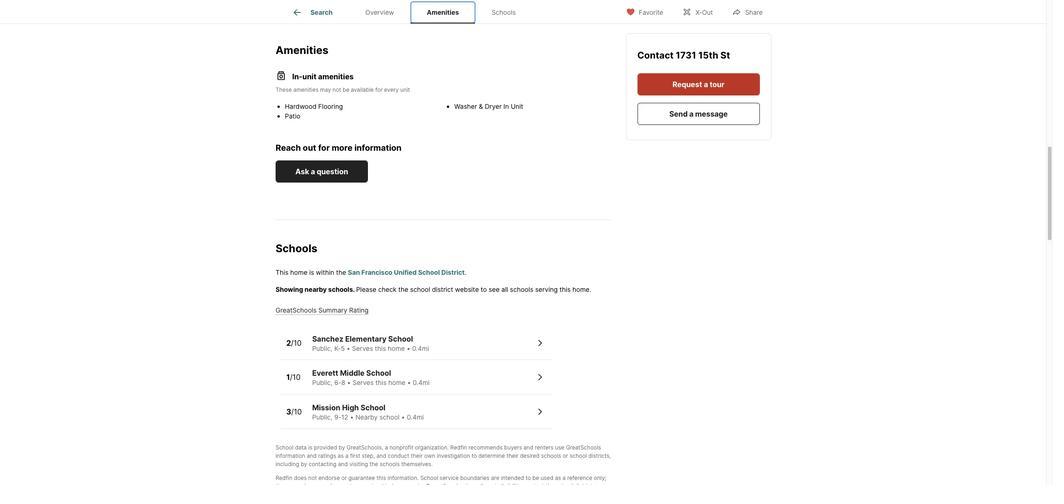 Task type: describe. For each thing, give the bounding box(es) containing it.
a inside school service boundaries are intended to be used as a reference only; they may change and are not
[[563, 475, 566, 482]]

x-
[[696, 8, 702, 16]]

reference
[[567, 475, 592, 482]]

endorse
[[318, 475, 340, 482]]

send a message
[[670, 109, 728, 119]]

within
[[316, 269, 334, 276]]

own
[[424, 453, 435, 460]]

1 horizontal spatial greatschools
[[347, 445, 382, 452]]

overview tab
[[349, 1, 411, 24]]

serving
[[535, 286, 558, 294]]

first
[[350, 453, 360, 460]]

all
[[501, 286, 508, 294]]

, a nonprofit organization. redfin recommends buyers and renters use greatschools information and ratings as a
[[276, 445, 601, 460]]

&
[[479, 102, 483, 110]]

this left home. at the bottom right
[[560, 286, 571, 294]]

redfin does not endorse or guarantee this information.
[[276, 475, 419, 482]]

overview
[[365, 8, 394, 16]]

1 vertical spatial unit
[[400, 86, 410, 93]]

change
[[301, 484, 321, 486]]

and inside school service boundaries are intended to be used as a reference only; they may change and are not
[[322, 484, 332, 486]]

mission
[[312, 403, 340, 413]]

or inside first step, and conduct their own investigation to determine their desired schools or school districts, including by contacting and visiting the schools themselves.
[[563, 453, 568, 460]]

school inside everett middle school public, 6-8 • serves this home • 0.4mi
[[366, 369, 391, 378]]

home.
[[573, 286, 591, 294]]

sanchez
[[312, 335, 344, 344]]

to inside school service boundaries are intended to be used as a reference only; they may change and are not
[[526, 475, 531, 482]]

0 horizontal spatial are
[[334, 484, 342, 486]]

francisco
[[361, 269, 392, 276]]

flooring
[[318, 102, 343, 110]]

/10 for 1
[[290, 373, 301, 382]]

search link
[[292, 7, 333, 18]]

out
[[303, 143, 316, 153]]

send a message button
[[638, 103, 760, 125]]

provided
[[314, 445, 337, 452]]

please
[[356, 286, 376, 294]]

recommends
[[469, 445, 503, 452]]

amenities inside tab
[[427, 8, 459, 16]]

a left the "first"
[[345, 453, 348, 460]]

schools inside "tab"
[[492, 8, 516, 16]]

serves for middle
[[353, 379, 374, 387]]

is for provided
[[308, 445, 313, 452]]

desired
[[520, 453, 540, 460]]

home for everett middle school
[[388, 379, 406, 387]]

in-
[[292, 72, 302, 81]]

school up showing nearby schools. please check the school district website to see all schools serving this home.
[[418, 269, 440, 276]]

website
[[455, 286, 479, 294]]

and up the redfin does not endorse or guarantee this information.
[[338, 461, 348, 468]]

ask a question
[[295, 167, 348, 176]]

organization.
[[415, 445, 449, 452]]

8
[[341, 379, 345, 387]]

home for sanchez elementary school
[[388, 345, 405, 353]]

in-unit amenities
[[292, 72, 354, 81]]

1 /10
[[286, 373, 301, 382]]

only;
[[594, 475, 606, 482]]

0 horizontal spatial the
[[336, 269, 346, 276]]

/10 for 3
[[291, 407, 302, 417]]

share
[[745, 8, 763, 16]]

renters
[[535, 445, 554, 452]]

1
[[286, 373, 290, 382]]

washer & dryer in unit
[[454, 102, 523, 110]]

summary
[[319, 306, 347, 314]]

data
[[295, 445, 307, 452]]

public, for sanchez elementary school
[[312, 345, 333, 353]]

washer
[[454, 102, 477, 110]]

1 vertical spatial the
[[398, 286, 408, 294]]

1 their from the left
[[411, 453, 423, 460]]

0.4mi inside the mission high school public, 9-12 • nearby school • 0.4mi
[[407, 414, 424, 421]]

request a tour button
[[638, 73, 760, 96]]

request a tour
[[673, 80, 725, 89]]

this inside everett middle school public, 6-8 • serves this home • 0.4mi
[[375, 379, 387, 387]]

1 horizontal spatial to
[[481, 286, 487, 294]]

st
[[721, 50, 730, 61]]

x-out
[[696, 8, 713, 16]]

1 vertical spatial schools
[[276, 242, 317, 255]]

elementary
[[345, 335, 387, 344]]

check
[[378, 286, 397, 294]]

send
[[670, 109, 688, 119]]

share button
[[725, 2, 771, 21]]

tab list containing search
[[276, 0, 540, 24]]

school inside school service boundaries are intended to be used as a reference only; they may change and are not
[[420, 475, 438, 482]]

investigation
[[437, 453, 470, 460]]

conduct
[[388, 453, 409, 460]]

1 horizontal spatial by
[[339, 445, 345, 452]]

districts,
[[589, 453, 611, 460]]

0 horizontal spatial or
[[341, 475, 347, 482]]

not inside school service boundaries are intended to be used as a reference only; they may change and are not
[[343, 484, 352, 486]]

including
[[276, 461, 299, 468]]

question
[[317, 167, 348, 176]]

school service boundaries are intended to be used as a reference only; they may change and are not
[[276, 475, 606, 486]]

contact
[[638, 50, 674, 61]]

the inside first step, and conduct their own investigation to determine their desired schools or school districts, including by contacting and visiting the schools themselves.
[[370, 461, 378, 468]]

1 horizontal spatial for
[[375, 86, 383, 93]]

15th
[[699, 50, 719, 61]]

showing nearby schools. please check the school district website to see all schools serving this home.
[[276, 286, 591, 294]]

school inside the mission high school public, 9-12 • nearby school • 0.4mi
[[380, 414, 400, 421]]

a for ,
[[385, 445, 388, 452]]

step,
[[362, 453, 375, 460]]

2 /10
[[286, 339, 302, 348]]

greatschools summary rating link
[[276, 306, 369, 314]]

,
[[382, 445, 383, 452]]

2 vertical spatial schools
[[380, 461, 400, 468]]

this right "guarantee"
[[377, 475, 386, 482]]

1 horizontal spatial schools
[[510, 286, 533, 294]]

0 vertical spatial not
[[333, 86, 341, 93]]

contact 1731 15th st
[[638, 50, 730, 61]]

0 vertical spatial are
[[491, 475, 499, 482]]

unified
[[394, 269, 417, 276]]

1731
[[676, 50, 697, 61]]

0.4mi for sanchez elementary school
[[412, 345, 429, 353]]



Task type: locate. For each thing, give the bounding box(es) containing it.
0 horizontal spatial amenities
[[276, 44, 328, 57]]

reach
[[276, 143, 301, 153]]

high
[[342, 403, 359, 413]]

a right ask
[[311, 167, 315, 176]]

1 horizontal spatial information
[[354, 143, 402, 153]]

be inside school service boundaries are intended to be used as a reference only; they may change and are not
[[533, 475, 539, 482]]

public, inside sanchez elementary school public, k-5 • serves this home • 0.4mi
[[312, 345, 333, 353]]

1 vertical spatial schools
[[541, 453, 561, 460]]

home inside sanchez elementary school public, k-5 • serves this home • 0.4mi
[[388, 345, 405, 353]]

1 vertical spatial for
[[318, 143, 330, 153]]

0 horizontal spatial be
[[343, 86, 349, 93]]

or right 'endorse'
[[341, 475, 347, 482]]

0 horizontal spatial schools
[[380, 461, 400, 468]]

to inside first step, and conduct their own investigation to determine their desired schools or school districts, including by contacting and visiting the schools themselves.
[[472, 453, 477, 460]]

0 horizontal spatial greatschools
[[276, 306, 317, 314]]

a for ask
[[311, 167, 315, 176]]

/10 left mission
[[291, 407, 302, 417]]

1 vertical spatial as
[[555, 475, 561, 482]]

1 horizontal spatial their
[[507, 453, 519, 460]]

1 vertical spatial public,
[[312, 379, 333, 387]]

school left districts,
[[570, 453, 587, 460]]

nearby
[[305, 286, 327, 294]]

to right intended at the bottom of the page
[[526, 475, 531, 482]]

x-out button
[[675, 2, 721, 21]]

12
[[341, 414, 348, 421]]

1 vertical spatial may
[[289, 484, 300, 486]]

use
[[555, 445, 564, 452]]

1 horizontal spatial are
[[491, 475, 499, 482]]

and up contacting
[[307, 453, 317, 460]]

public, for everett middle school
[[312, 379, 333, 387]]

is for within
[[309, 269, 314, 276]]

see
[[489, 286, 500, 294]]

2 vertical spatial school
[[570, 453, 587, 460]]

not down the redfin does not endorse or guarantee this information.
[[343, 484, 352, 486]]

0 vertical spatial or
[[563, 453, 568, 460]]

to down recommends
[[472, 453, 477, 460]]

this home is within the san francisco unified school district .
[[276, 269, 467, 276]]

greatschools down the showing
[[276, 306, 317, 314]]

by up does at the left bottom
[[301, 461, 307, 468]]

is left within
[[309, 269, 314, 276]]

determine
[[478, 453, 505, 460]]

information inside , a nonprofit organization. redfin recommends buyers and renters use greatschools information and ratings as a
[[276, 453, 305, 460]]

dryer
[[485, 102, 502, 110]]

serves down the elementary
[[352, 345, 373, 353]]

or down use
[[563, 453, 568, 460]]

/10 left sanchez
[[291, 339, 302, 348]]

themselves.
[[401, 461, 433, 468]]

a for request
[[704, 80, 708, 89]]

school left data at the bottom left
[[276, 445, 293, 452]]

0 vertical spatial for
[[375, 86, 383, 93]]

school down themselves.
[[420, 475, 438, 482]]

district
[[441, 269, 465, 276]]

0 vertical spatial information
[[354, 143, 402, 153]]

0 vertical spatial is
[[309, 269, 314, 276]]

public, inside everett middle school public, 6-8 • serves this home • 0.4mi
[[312, 379, 333, 387]]

1 vertical spatial not
[[308, 475, 317, 482]]

home up the mission high school public, 9-12 • nearby school • 0.4mi
[[388, 379, 406, 387]]

as right ratings on the bottom left of page
[[338, 453, 344, 460]]

1 horizontal spatial as
[[555, 475, 561, 482]]

hardwood
[[285, 102, 316, 110]]

may inside school service boundaries are intended to be used as a reference only; they may change and are not
[[289, 484, 300, 486]]

school
[[410, 286, 430, 294], [380, 414, 400, 421], [570, 453, 587, 460]]

0 horizontal spatial as
[[338, 453, 344, 460]]

0 horizontal spatial information
[[276, 453, 305, 460]]

as
[[338, 453, 344, 460], [555, 475, 561, 482]]

0 horizontal spatial their
[[411, 453, 423, 460]]

not
[[333, 86, 341, 93], [308, 475, 317, 482], [343, 484, 352, 486]]

2 horizontal spatial the
[[398, 286, 408, 294]]

1 vertical spatial 0.4mi
[[413, 379, 430, 387]]

is right data at the bottom left
[[308, 445, 313, 452]]

favorite button
[[618, 2, 671, 21]]

0 horizontal spatial by
[[301, 461, 307, 468]]

public, down "everett"
[[312, 379, 333, 387]]

and down ,
[[376, 453, 386, 460]]

0 vertical spatial by
[[339, 445, 345, 452]]

0 horizontal spatial redfin
[[276, 475, 292, 482]]

1 vertical spatial home
[[388, 345, 405, 353]]

0 vertical spatial public,
[[312, 345, 333, 353]]

redfin up 'investigation'
[[450, 445, 467, 452]]

1 vertical spatial serves
[[353, 379, 374, 387]]

serves for elementary
[[352, 345, 373, 353]]

public, for mission high school
[[312, 414, 333, 421]]

2 vertical spatial /10
[[291, 407, 302, 417]]

a left tour
[[704, 80, 708, 89]]

as right used
[[555, 475, 561, 482]]

the
[[336, 269, 346, 276], [398, 286, 408, 294], [370, 461, 378, 468]]

home right this
[[290, 269, 307, 276]]

reach out for more information
[[276, 143, 402, 153]]

/10 for 2
[[291, 339, 302, 348]]

to left see at the bottom left of page
[[481, 286, 487, 294]]

a right ,
[[385, 445, 388, 452]]

schools down the renters
[[541, 453, 561, 460]]

1 vertical spatial be
[[533, 475, 539, 482]]

greatschools up step,
[[347, 445, 382, 452]]

rating
[[349, 306, 369, 314]]

greatschools summary rating
[[276, 306, 369, 314]]

is
[[309, 269, 314, 276], [308, 445, 313, 452]]

1 horizontal spatial may
[[320, 86, 331, 93]]

6-
[[334, 379, 341, 387]]

for
[[375, 86, 383, 93], [318, 143, 330, 153]]

used
[[541, 475, 554, 482]]

2 horizontal spatial greatschools
[[566, 445, 601, 452]]

9-
[[334, 414, 341, 421]]

school right middle
[[366, 369, 391, 378]]

0 vertical spatial /10
[[291, 339, 302, 348]]

2 vertical spatial 0.4mi
[[407, 414, 424, 421]]

/10
[[291, 339, 302, 348], [290, 373, 301, 382], [291, 407, 302, 417]]

0 vertical spatial home
[[290, 269, 307, 276]]

be
[[343, 86, 349, 93], [533, 475, 539, 482]]

redfin
[[450, 445, 467, 452], [276, 475, 292, 482]]

2 vertical spatial to
[[526, 475, 531, 482]]

information.
[[388, 475, 419, 482]]

their down buyers
[[507, 453, 519, 460]]

tour
[[710, 80, 725, 89]]

san francisco unified school district link
[[348, 269, 465, 276]]

0 vertical spatial 0.4mi
[[412, 345, 429, 353]]

0 vertical spatial be
[[343, 86, 349, 93]]

the left the san
[[336, 269, 346, 276]]

3 public, from the top
[[312, 414, 333, 421]]

more
[[332, 143, 353, 153]]

a left reference
[[563, 475, 566, 482]]

are left intended at the bottom of the page
[[491, 475, 499, 482]]

school right the elementary
[[388, 335, 413, 344]]

k-
[[334, 345, 341, 353]]

this up the mission high school public, 9-12 • nearby school • 0.4mi
[[375, 379, 387, 387]]

amenities down the in-
[[293, 86, 319, 93]]

schools down conduct
[[380, 461, 400, 468]]

2 public, from the top
[[312, 379, 333, 387]]

the right check
[[398, 286, 408, 294]]

favorite
[[639, 8, 663, 16]]

a right send
[[690, 109, 694, 119]]

district
[[432, 286, 453, 294]]

1 public, from the top
[[312, 345, 333, 353]]

2 vertical spatial public,
[[312, 414, 333, 421]]

public, inside the mission high school public, 9-12 • nearby school • 0.4mi
[[312, 414, 333, 421]]

this inside sanchez elementary school public, k-5 • serves this home • 0.4mi
[[375, 345, 386, 353]]

showing
[[276, 286, 303, 294]]

serves down middle
[[353, 379, 374, 387]]

be left available
[[343, 86, 349, 93]]

for left every
[[375, 86, 383, 93]]

san
[[348, 269, 360, 276]]

serves inside sanchez elementary school public, k-5 • serves this home • 0.4mi
[[352, 345, 373, 353]]

redfin up they
[[276, 475, 292, 482]]

1 vertical spatial school
[[380, 414, 400, 421]]

patio
[[285, 112, 300, 120]]

0 horizontal spatial school
[[380, 414, 400, 421]]

0 vertical spatial as
[[338, 453, 344, 460]]

for right out
[[318, 143, 330, 153]]

0 vertical spatial school
[[410, 286, 430, 294]]

amenities tab
[[411, 1, 475, 24]]

2 horizontal spatial school
[[570, 453, 587, 460]]

1 horizontal spatial or
[[563, 453, 568, 460]]

3 /10
[[286, 407, 302, 417]]

amenities
[[318, 72, 354, 81], [293, 86, 319, 93]]

1 horizontal spatial not
[[333, 86, 341, 93]]

1 horizontal spatial school
[[410, 286, 430, 294]]

1 horizontal spatial the
[[370, 461, 378, 468]]

0 horizontal spatial may
[[289, 484, 300, 486]]

1 vertical spatial information
[[276, 453, 305, 460]]

1 vertical spatial /10
[[290, 373, 301, 382]]

0 vertical spatial amenities
[[427, 8, 459, 16]]

service
[[440, 475, 459, 482]]

this
[[276, 269, 289, 276]]

0.4mi inside sanchez elementary school public, k-5 • serves this home • 0.4mi
[[412, 345, 429, 353]]

unit up hardwood
[[302, 72, 316, 81]]

1 horizontal spatial amenities
[[427, 8, 459, 16]]

may down "in-unit amenities"
[[320, 86, 331, 93]]

these amenities may not be available for every unit
[[276, 86, 410, 93]]

2 horizontal spatial to
[[526, 475, 531, 482]]

1 vertical spatial amenities
[[293, 86, 319, 93]]

0 vertical spatial redfin
[[450, 445, 467, 452]]

they
[[276, 484, 287, 486]]

greatschools inside , a nonprofit organization. redfin recommends buyers and renters use greatschools information and ratings as a
[[566, 445, 601, 452]]

first step, and conduct their own investigation to determine their desired schools or school districts, including by contacting and visiting the schools themselves.
[[276, 453, 611, 468]]

1 horizontal spatial be
[[533, 475, 539, 482]]

/10 left "everett"
[[290, 373, 301, 382]]

home up everett middle school public, 6-8 • serves this home • 0.4mi
[[388, 345, 405, 353]]

everett middle school public, 6-8 • serves this home • 0.4mi
[[312, 369, 430, 387]]

their up themselves.
[[411, 453, 423, 460]]

0 vertical spatial may
[[320, 86, 331, 93]]

1 vertical spatial to
[[472, 453, 477, 460]]

middle
[[340, 369, 365, 378]]

school up nearby at the left
[[361, 403, 386, 413]]

the down step,
[[370, 461, 378, 468]]

1 horizontal spatial schools
[[492, 8, 516, 16]]

and up desired
[[524, 445, 533, 452]]

unit
[[511, 102, 523, 110]]

school down san francisco unified school district link
[[410, 286, 430, 294]]

2 vertical spatial not
[[343, 484, 352, 486]]

are down 'endorse'
[[334, 484, 342, 486]]

as inside school service boundaries are intended to be used as a reference only; they may change and are not
[[555, 475, 561, 482]]

intended
[[501, 475, 524, 482]]

•
[[347, 345, 350, 353], [407, 345, 410, 353], [347, 379, 351, 387], [407, 379, 411, 387], [350, 414, 354, 421], [401, 414, 405, 421]]

hardwood flooring patio
[[285, 102, 343, 120]]

as inside , a nonprofit organization. redfin recommends buyers and renters use greatschools information and ratings as a
[[338, 453, 344, 460]]

0 vertical spatial schools
[[492, 8, 516, 16]]

schools right all
[[510, 286, 533, 294]]

a for send
[[690, 109, 694, 119]]

0 vertical spatial to
[[481, 286, 487, 294]]

schools tab
[[475, 1, 532, 24]]

2 horizontal spatial not
[[343, 484, 352, 486]]

5
[[341, 345, 345, 353]]

2 vertical spatial home
[[388, 379, 406, 387]]

0 horizontal spatial to
[[472, 453, 477, 460]]

0.4mi for everett middle school
[[413, 379, 430, 387]]

0 vertical spatial schools
[[510, 286, 533, 294]]

these
[[276, 86, 292, 93]]

may down does at the left bottom
[[289, 484, 300, 486]]

0 vertical spatial serves
[[352, 345, 373, 353]]

1 vertical spatial or
[[341, 475, 347, 482]]

school inside sanchez elementary school public, k-5 • serves this home • 0.4mi
[[388, 335, 413, 344]]

ratings
[[318, 453, 336, 460]]

message
[[696, 109, 728, 119]]

1 horizontal spatial unit
[[400, 86, 410, 93]]

1 vertical spatial is
[[308, 445, 313, 452]]

unit right every
[[400, 86, 410, 93]]

nearby
[[356, 414, 378, 421]]

2
[[286, 339, 291, 348]]

0 horizontal spatial unit
[[302, 72, 316, 81]]

0 vertical spatial unit
[[302, 72, 316, 81]]

0 horizontal spatial not
[[308, 475, 317, 482]]

by inside first step, and conduct their own investigation to determine their desired schools or school districts, including by contacting and visiting the schools themselves.
[[301, 461, 307, 468]]

ask a question button
[[276, 161, 368, 183]]

1 vertical spatial are
[[334, 484, 342, 486]]

information right more
[[354, 143, 402, 153]]

by right provided
[[339, 445, 345, 452]]

school right nearby at the left
[[380, 414, 400, 421]]

school inside first step, and conduct their own investigation to determine their desired schools or school districts, including by contacting and visiting the schools themselves.
[[570, 453, 587, 460]]

not up flooring
[[333, 86, 341, 93]]

every
[[384, 86, 399, 93]]

amenities up these amenities may not be available for every unit
[[318, 72, 354, 81]]

and down 'endorse'
[[322, 484, 332, 486]]

boundaries
[[460, 475, 490, 482]]

public, down sanchez
[[312, 345, 333, 353]]

1 vertical spatial amenities
[[276, 44, 328, 57]]

2 their from the left
[[507, 453, 519, 460]]

0 vertical spatial the
[[336, 269, 346, 276]]

contacting
[[309, 461, 337, 468]]

home inside everett middle school public, 6-8 • serves this home • 0.4mi
[[388, 379, 406, 387]]

1 vertical spatial by
[[301, 461, 307, 468]]

1 vertical spatial redfin
[[276, 475, 292, 482]]

0 horizontal spatial schools
[[276, 242, 317, 255]]

public, down mission
[[312, 414, 333, 421]]

2 horizontal spatial schools
[[541, 453, 561, 460]]

greatschools up districts,
[[566, 445, 601, 452]]

not up change
[[308, 475, 317, 482]]

be left used
[[533, 475, 539, 482]]

school
[[418, 269, 440, 276], [388, 335, 413, 344], [366, 369, 391, 378], [361, 403, 386, 413], [276, 445, 293, 452], [420, 475, 438, 482]]

tab list
[[276, 0, 540, 24]]

1 horizontal spatial redfin
[[450, 445, 467, 452]]

request
[[673, 80, 702, 89]]

schools
[[510, 286, 533, 294], [541, 453, 561, 460], [380, 461, 400, 468]]

0 horizontal spatial for
[[318, 143, 330, 153]]

redfin inside , a nonprofit organization. redfin recommends buyers and renters use greatschools information and ratings as a
[[450, 445, 467, 452]]

school inside the mission high school public, 9-12 • nearby school • 0.4mi
[[361, 403, 386, 413]]

are
[[491, 475, 499, 482], [334, 484, 342, 486]]

0.4mi inside everett middle school public, 6-8 • serves this home • 0.4mi
[[413, 379, 430, 387]]

information up including
[[276, 453, 305, 460]]

this down the elementary
[[375, 345, 386, 353]]

and
[[524, 445, 533, 452], [307, 453, 317, 460], [376, 453, 386, 460], [338, 461, 348, 468], [322, 484, 332, 486]]

unit
[[302, 72, 316, 81], [400, 86, 410, 93]]

ask
[[295, 167, 309, 176]]

0 vertical spatial amenities
[[318, 72, 354, 81]]

serves inside everett middle school public, 6-8 • serves this home • 0.4mi
[[353, 379, 374, 387]]



Task type: vqa. For each thing, say whether or not it's contained in the screenshot.
the 'price'
no



